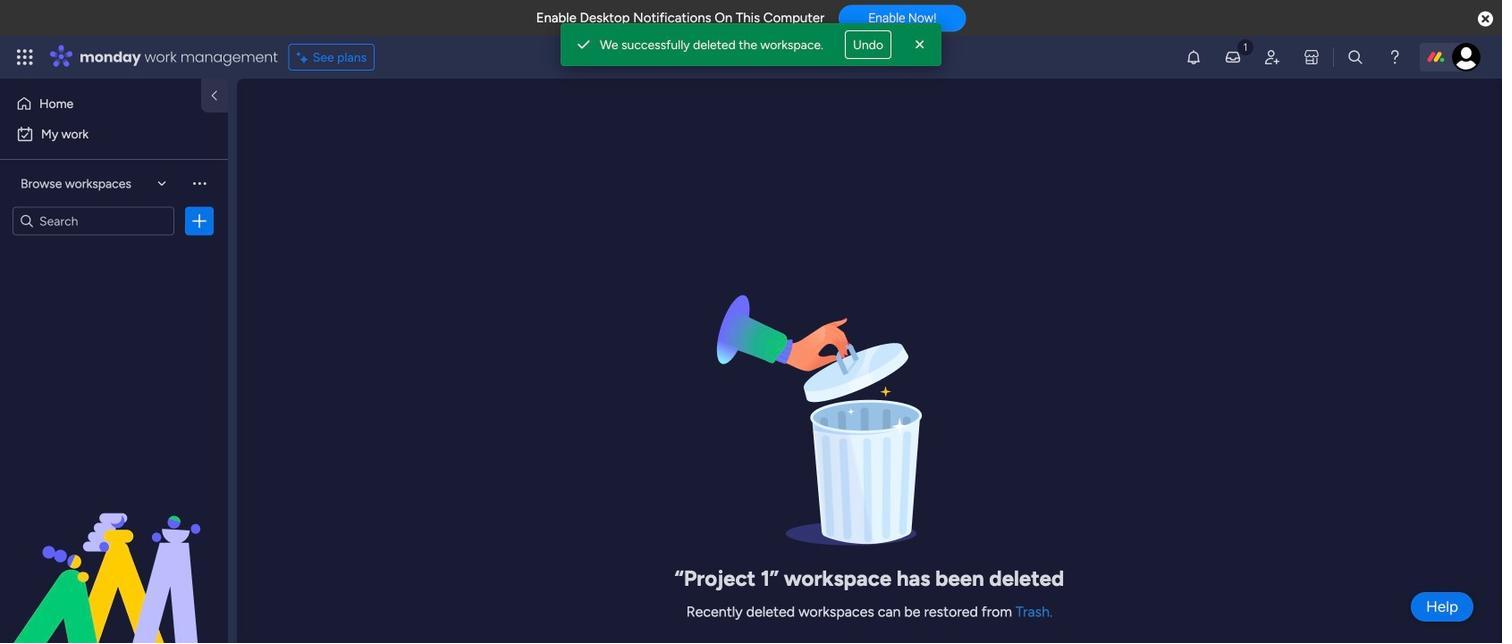 Task type: locate. For each thing, give the bounding box(es) containing it.
search everything image
[[1347, 48, 1365, 66]]

select product image
[[16, 48, 34, 66]]

Search in workspace field
[[38, 211, 149, 232]]

0 vertical spatial option
[[11, 89, 190, 118]]

lottie animation element
[[0, 463, 228, 644]]

close image
[[911, 36, 929, 54]]

alert
[[561, 23, 942, 66]]

1 vertical spatial option
[[11, 120, 217, 148]]

option
[[11, 89, 190, 118], [11, 120, 217, 148]]

monday marketplace image
[[1303, 48, 1321, 66]]

options image
[[190, 212, 208, 230]]

help image
[[1386, 48, 1404, 66]]

john smith image
[[1452, 43, 1481, 72]]

invite members image
[[1264, 48, 1282, 66]]

dapulse close image
[[1478, 10, 1494, 29]]

see plans image
[[297, 47, 313, 67]]



Task type: vqa. For each thing, say whether or not it's contained in the screenshot.
the leftmost of
no



Task type: describe. For each thing, give the bounding box(es) containing it.
lottie animation image
[[0, 463, 228, 644]]

notifications image
[[1185, 48, 1203, 66]]

2 option from the top
[[11, 120, 217, 148]]

workspace options image
[[190, 174, 208, 192]]

1 image
[[1238, 37, 1254, 57]]

1 option from the top
[[11, 89, 190, 118]]

update feed image
[[1224, 48, 1242, 66]]



